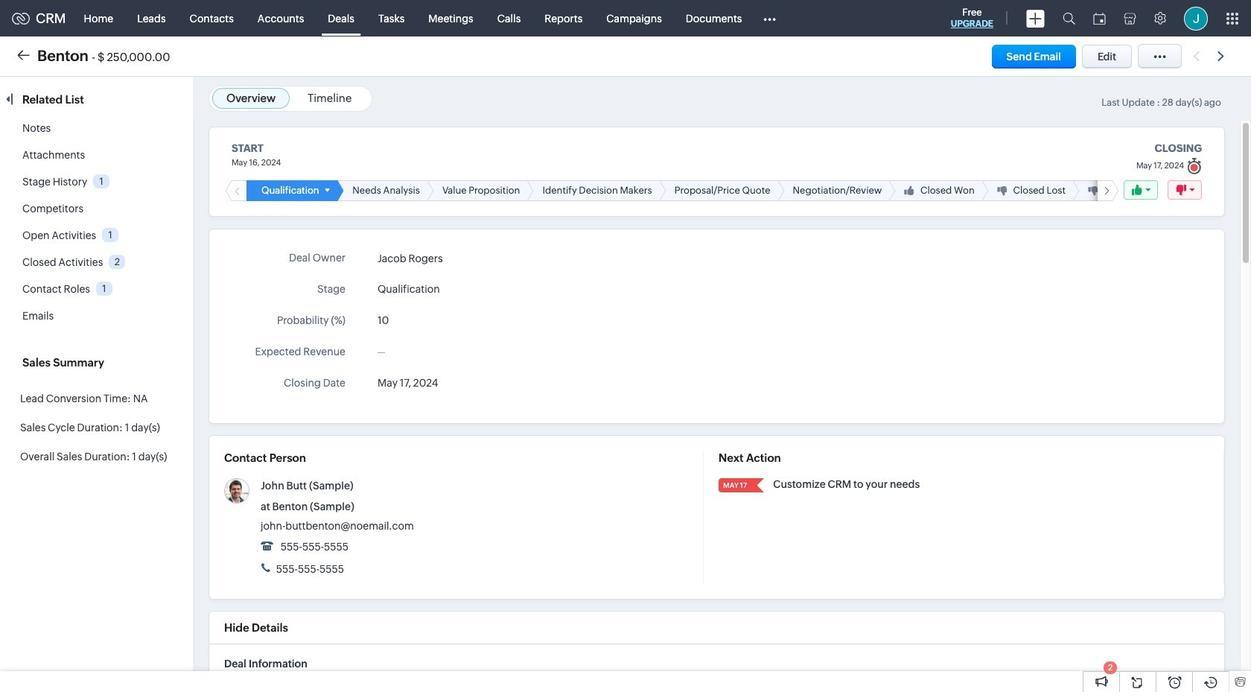 Task type: vqa. For each thing, say whether or not it's contained in the screenshot.
SalesInbox link
no



Task type: describe. For each thing, give the bounding box(es) containing it.
previous record image
[[1194, 51, 1201, 61]]

profile image
[[1185, 6, 1209, 30]]

Other Modules field
[[755, 6, 787, 30]]

profile element
[[1176, 0, 1218, 36]]

calendar image
[[1094, 12, 1107, 24]]

logo image
[[12, 12, 30, 24]]

create menu image
[[1027, 9, 1046, 27]]



Task type: locate. For each thing, give the bounding box(es) containing it.
search image
[[1063, 12, 1076, 25]]

create menu element
[[1018, 0, 1055, 36]]

next record image
[[1218, 51, 1228, 61]]

search element
[[1055, 0, 1085, 37]]



